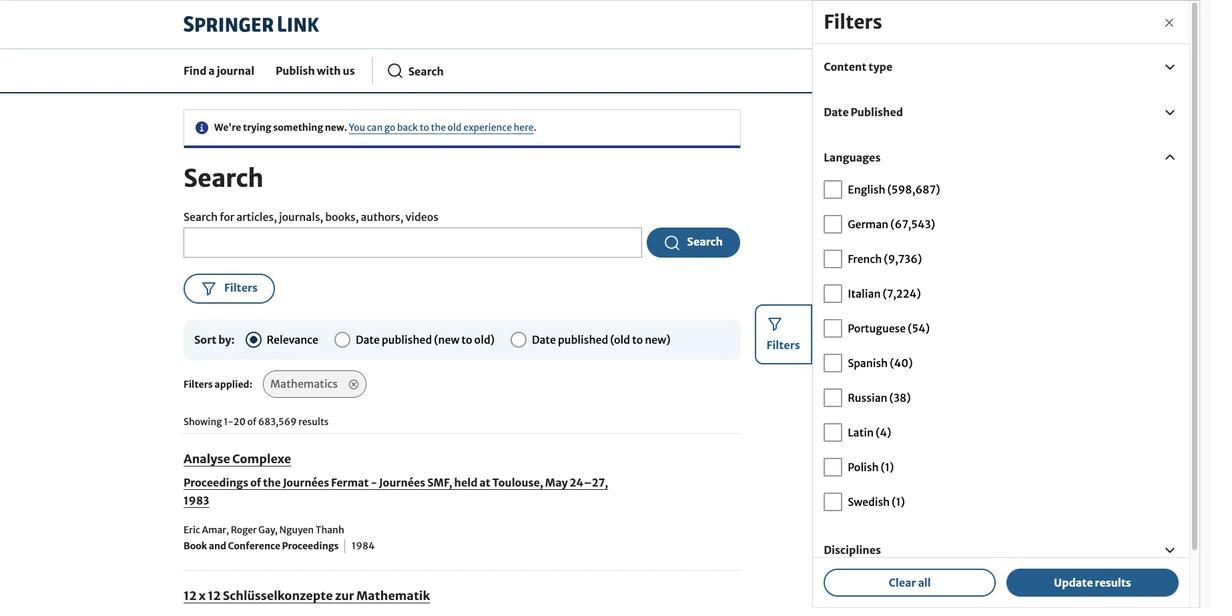 Task type: locate. For each thing, give the bounding box(es) containing it.
0 horizontal spatial published
[[382, 333, 432, 346]]

date published (new to old)
[[356, 333, 495, 346]]

held
[[454, 476, 478, 490]]

disciplines
[[824, 543, 881, 557]]

spanish
[[848, 356, 888, 370]]

none search field containing search for articles, journals, books, authors, videos
[[184, 209, 741, 398]]

1 horizontal spatial published
[[558, 333, 608, 346]]

683,569
[[258, 416, 297, 428]]

0 horizontal spatial to
[[420, 121, 429, 133]]

type
[[869, 60, 893, 73]]

20
[[234, 416, 246, 428]]

proceedings of the journées fermat - journées smf, held at toulouse, may 24–27, 1983
[[184, 476, 608, 508]]

portuguese
[[848, 322, 906, 335]]

1 horizontal spatial to
[[462, 333, 472, 346]]

with
[[317, 64, 341, 77]]

search
[[184, 164, 264, 194], [184, 211, 218, 224], [687, 235, 723, 249]]

2 horizontal spatial filters
[[824, 10, 882, 34]]

0 vertical spatial proceedings
[[184, 476, 248, 490]]

latin (4)
[[848, 426, 892, 439]]

proceedings inside proceedings of the journées fermat - journées smf, held at toulouse, may 24–27, 1983
[[184, 476, 248, 490]]

clear
[[889, 576, 916, 589]]

(1) for swedish (1)
[[892, 495, 905, 509]]

2 vertical spatial filters
[[184, 379, 213, 391]]

1 horizontal spatial results
[[1095, 576, 1131, 589]]

0 horizontal spatial journées
[[283, 476, 329, 490]]

results right 683,569
[[299, 416, 329, 428]]

0 horizontal spatial proceedings
[[184, 476, 248, 490]]

date up remove this filter icon
[[356, 333, 380, 346]]

2 horizontal spatial to
[[632, 333, 643, 346]]

0 vertical spatial filters
[[824, 10, 882, 34]]

2 vertical spatial search
[[687, 235, 723, 249]]

12 x 12 schlüsselkonzepte zur mathematik
[[184, 588, 430, 604]]

published
[[382, 333, 432, 346], [558, 333, 608, 346]]

at
[[480, 476, 491, 490]]

results right update
[[1095, 576, 1131, 589]]

0 vertical spatial (1)
[[881, 461, 894, 474]]

german
[[848, 218, 889, 231]]

.
[[534, 121, 537, 133]]

polish (1)
[[848, 461, 894, 474]]

-
[[371, 476, 377, 490]]

2 published from the left
[[558, 333, 608, 346]]

to left old)
[[462, 333, 472, 346]]

2 horizontal spatial date
[[824, 105, 849, 119]]

spanish (40)
[[848, 356, 913, 370]]

by:
[[218, 333, 235, 346]]

date published
[[824, 105, 903, 119]]

go
[[384, 121, 396, 133]]

springerlink image
[[184, 16, 319, 32]]

amar,
[[202, 524, 229, 536]]

1 published from the left
[[382, 333, 432, 346]]

12 right x
[[208, 588, 221, 604]]

proceedings down analyse
[[184, 476, 248, 490]]

(67,543)
[[891, 218, 935, 231]]

1 vertical spatial of
[[250, 476, 261, 490]]

the left old
[[431, 121, 446, 133]]

1 horizontal spatial filters
[[767, 338, 801, 351]]

results
[[299, 416, 329, 428], [1095, 576, 1131, 589]]

12 x 12 schlüsselkonzepte zur mathematik link
[[184, 588, 430, 604]]

(38)
[[890, 391, 911, 404]]

date right old)
[[532, 333, 556, 346]]

for
[[220, 211, 235, 224]]

0 vertical spatial results
[[299, 416, 329, 428]]

to for date published (old to new)
[[632, 333, 643, 346]]

1 12 from the left
[[184, 588, 197, 604]]

roger
[[231, 524, 257, 536]]

clear all button
[[824, 569, 996, 597]]

thanh
[[316, 524, 344, 536]]

1 journées from the left
[[283, 476, 329, 490]]

sort by:
[[194, 333, 235, 346]]

remove this filter image
[[349, 379, 359, 390]]

12 left x
[[184, 588, 197, 604]]

here
[[514, 121, 534, 133]]

analyse
[[184, 451, 230, 467]]

and
[[209, 540, 226, 552]]

(1) right polish
[[881, 461, 894, 474]]

the
[[431, 121, 446, 133], [263, 476, 281, 490]]

0 vertical spatial the
[[431, 121, 446, 133]]

english
[[848, 183, 886, 196]]

1 horizontal spatial 12
[[208, 588, 221, 604]]

subdisciplines
[[824, 589, 900, 602]]

0 horizontal spatial the
[[263, 476, 281, 490]]

1 horizontal spatial the
[[431, 121, 446, 133]]

published left (new
[[382, 333, 432, 346]]

journal
[[217, 64, 254, 77]]

find a journal link
[[178, 53, 260, 89]]

journées
[[283, 476, 329, 490], [379, 476, 426, 490]]

gay,
[[258, 524, 278, 536]]

12
[[184, 588, 197, 604], [208, 588, 221, 604]]

content
[[824, 60, 867, 73]]

1 vertical spatial the
[[263, 476, 281, 490]]

we're
[[214, 121, 241, 133]]

1 horizontal spatial date
[[532, 333, 556, 346]]

(1)
[[881, 461, 894, 474], [892, 495, 905, 509]]

(598,687)
[[888, 183, 940, 196]]

of right 20
[[247, 416, 257, 428]]

proceedings down nguyen
[[282, 540, 339, 552]]

mathematik
[[356, 588, 430, 604]]

0 horizontal spatial date
[[356, 333, 380, 346]]

None search field
[[184, 209, 741, 398]]

0 horizontal spatial 12
[[184, 588, 197, 604]]

of down complexe
[[250, 476, 261, 490]]

1 vertical spatial (1)
[[892, 495, 905, 509]]

0 vertical spatial search
[[184, 164, 264, 194]]

1 vertical spatial filters
[[767, 338, 801, 351]]

english (598,687)
[[848, 183, 940, 196]]

languages
[[824, 151, 881, 164]]

(40)
[[890, 356, 913, 370]]

sort
[[194, 333, 217, 346]]

1 horizontal spatial proceedings
[[282, 540, 339, 552]]

date left published
[[824, 105, 849, 119]]

new.
[[325, 121, 347, 133]]

journals,
[[279, 211, 323, 224]]

filters inside filters dropdown button
[[767, 338, 801, 351]]

published left (old
[[558, 333, 608, 346]]

the down complexe
[[263, 476, 281, 490]]

eric amar, roger gay, nguyen thanh
[[184, 524, 344, 536]]

1 horizontal spatial journées
[[379, 476, 426, 490]]

search button
[[647, 228, 740, 258]]

old)
[[474, 333, 495, 346]]

authors,
[[361, 211, 404, 224]]

showing
[[184, 416, 222, 428]]

filters inside 'search field'
[[184, 379, 213, 391]]

1 vertical spatial search
[[184, 211, 218, 224]]

clear all
[[889, 576, 931, 589]]

to
[[420, 121, 429, 133], [462, 333, 472, 346], [632, 333, 643, 346]]

to right back
[[420, 121, 429, 133]]

(9,736)
[[884, 252, 922, 266]]

to right (old
[[632, 333, 643, 346]]

2 journées from the left
[[379, 476, 426, 490]]

1 vertical spatial results
[[1095, 576, 1131, 589]]

journées left fermat
[[283, 476, 329, 490]]

of
[[247, 416, 257, 428], [250, 476, 261, 490]]

french
[[848, 252, 882, 266]]

publish with us link
[[270, 53, 360, 89]]

(1) right swedish
[[892, 495, 905, 509]]

0 horizontal spatial results
[[299, 416, 329, 428]]

2 12 from the left
[[208, 588, 221, 604]]

0 horizontal spatial filters
[[184, 379, 213, 391]]

journées right -
[[379, 476, 426, 490]]

(new
[[434, 333, 460, 346]]

proceedings
[[184, 476, 248, 490], [282, 540, 339, 552]]

to for date published (new to old)
[[462, 333, 472, 346]]

content type
[[824, 60, 893, 73]]



Task type: vqa. For each thing, say whether or not it's contained in the screenshot.
the top of
yes



Task type: describe. For each thing, give the bounding box(es) containing it.
1 vertical spatial proceedings
[[282, 540, 339, 552]]

book and conference proceedings
[[184, 540, 339, 552]]

search for articles, journals, books, authors, videos
[[184, 211, 439, 224]]

date for date published (old to new)
[[532, 333, 556, 346]]

date for date published (new to old)
[[356, 333, 380, 346]]

a
[[209, 64, 215, 77]]

conference
[[228, 540, 280, 552]]

publish
[[276, 64, 315, 77]]

filters applied:
[[184, 379, 252, 391]]

smf,
[[427, 476, 452, 490]]

books,
[[325, 211, 359, 224]]

mathematics link
[[263, 371, 367, 398]]

showing 1-20 of 683,569 results
[[184, 416, 329, 428]]

find
[[184, 64, 207, 77]]

we're trying something new. you can go back to the old                             experience here .
[[214, 121, 537, 133]]

(1) for polish (1)
[[881, 461, 894, 474]]

back
[[397, 121, 418, 133]]

toulouse,
[[493, 476, 543, 490]]

italian
[[848, 287, 881, 300]]

update results
[[1054, 576, 1131, 589]]

swedish (1)
[[848, 495, 905, 509]]

the inside proceedings of the journées fermat - journées smf, held at toulouse, may 24–27, 1983
[[263, 476, 281, 490]]

publish with us
[[276, 64, 355, 77]]

portuguese (54)
[[848, 322, 930, 335]]

(7,224)
[[883, 287, 921, 300]]

1984
[[352, 540, 375, 552]]

filters button
[[755, 304, 813, 364]]

(4)
[[876, 426, 892, 439]]

zur
[[335, 588, 354, 604]]

0 vertical spatial of
[[247, 416, 257, 428]]

trying
[[243, 121, 272, 133]]

can
[[367, 121, 383, 133]]

new)
[[645, 333, 671, 346]]

of inside proceedings of the journées fermat - journées smf, held at toulouse, may 24–27, 1983
[[250, 476, 261, 490]]

Search for articles, journals, books, authors, videos text field
[[184, 228, 642, 258]]

you
[[349, 121, 365, 133]]

russian (38)
[[848, 391, 911, 404]]

german (67,543)
[[848, 218, 935, 231]]

applied:
[[215, 379, 252, 391]]

polish
[[848, 461, 879, 474]]

eric
[[184, 524, 200, 536]]

results inside update results button
[[1095, 576, 1131, 589]]

x
[[199, 588, 206, 604]]

french (9,736)
[[848, 252, 922, 266]]

analyse complexe
[[184, 451, 291, 467]]

italian (7,224)
[[848, 287, 921, 300]]

published for (old
[[558, 333, 608, 346]]

nguyen
[[279, 524, 314, 536]]

russian
[[848, 391, 888, 404]]

24–27,
[[570, 476, 608, 490]]

complexe
[[232, 451, 291, 467]]

1-
[[224, 416, 234, 428]]

all
[[918, 576, 931, 589]]

us
[[343, 64, 355, 77]]

old
[[448, 121, 462, 133]]

experience
[[463, 121, 512, 133]]

videos
[[406, 211, 439, 224]]

1983
[[184, 494, 209, 508]]

fermat
[[331, 476, 369, 490]]

find a journal
[[184, 64, 254, 77]]

something
[[273, 121, 323, 133]]

published for (new
[[382, 333, 432, 346]]

date for date published
[[824, 105, 849, 119]]

swedish
[[848, 495, 890, 509]]

latin
[[848, 426, 874, 439]]

schlüsselkonzepte
[[223, 588, 333, 604]]

update
[[1054, 576, 1093, 589]]

search inside button
[[687, 235, 723, 249]]



